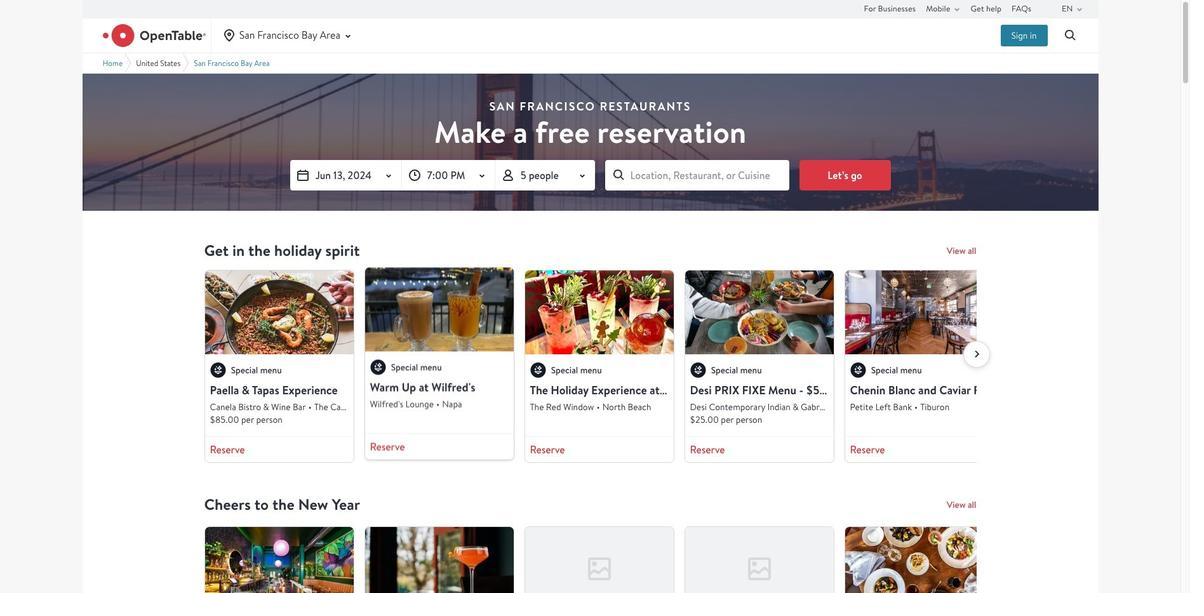 Task type: locate. For each thing, give the bounding box(es) containing it.
a photo of desi contemporary indian & gabru bar restaurant image
[[685, 271, 834, 355]]

a photo of sidebar - oakland restaurant image
[[365, 528, 514, 593]]

a photo of wilfred's lounge restaurant image
[[365, 269, 514, 353]]

experience type image
[[370, 361, 386, 377], [210, 362, 226, 378], [690, 362, 706, 378]]

2 experience type image from the left
[[850, 362, 866, 378]]

0 horizontal spatial experience type image
[[210, 362, 226, 378]]

None field
[[605, 160, 789, 191]]

a photo of fogo de chao - emeryville, ca restaurant image
[[584, 554, 615, 585]]

experience type image for a photo of canela bistro & wine bar restaurant
[[210, 362, 226, 378]]

a photo of the red window restaurant image
[[525, 271, 674, 355]]

a photo of left bank - jack london square restaurant image
[[845, 528, 994, 593]]

2 horizontal spatial experience type image
[[690, 362, 706, 378]]

1 horizontal spatial experience type image
[[850, 362, 866, 378]]

1 horizontal spatial experience type image
[[370, 361, 386, 377]]

experience type image
[[530, 362, 546, 378], [850, 362, 866, 378]]

1 experience type image from the left
[[530, 362, 546, 378]]

0 horizontal spatial experience type image
[[530, 362, 546, 378]]

a photo of petite left bank restaurant image
[[845, 271, 994, 355]]



Task type: vqa. For each thing, say whether or not it's contained in the screenshot.
Tacoma to the right
no



Task type: describe. For each thing, give the bounding box(es) containing it.
experience type image for a photo of wilfred's lounge restaurant
[[370, 361, 386, 377]]

opentable logo image
[[103, 24, 206, 47]]

a photo of sobre mesa restaurant image
[[205, 528, 354, 593]]

experience type image for a photo of desi contemporary indian & gabru bar restaurant
[[690, 362, 706, 378]]

Please input a Location, Restaurant or Cuisine field
[[605, 160, 789, 191]]

a photo of ula restaurant & tapas bar restaurant image
[[744, 554, 775, 585]]

experience type image for a photo of the red window restaurant
[[530, 362, 546, 378]]

experience type image for a photo of petite left bank restaurant
[[850, 362, 866, 378]]

a photo of canela bistro & wine bar restaurant image
[[205, 271, 354, 355]]



